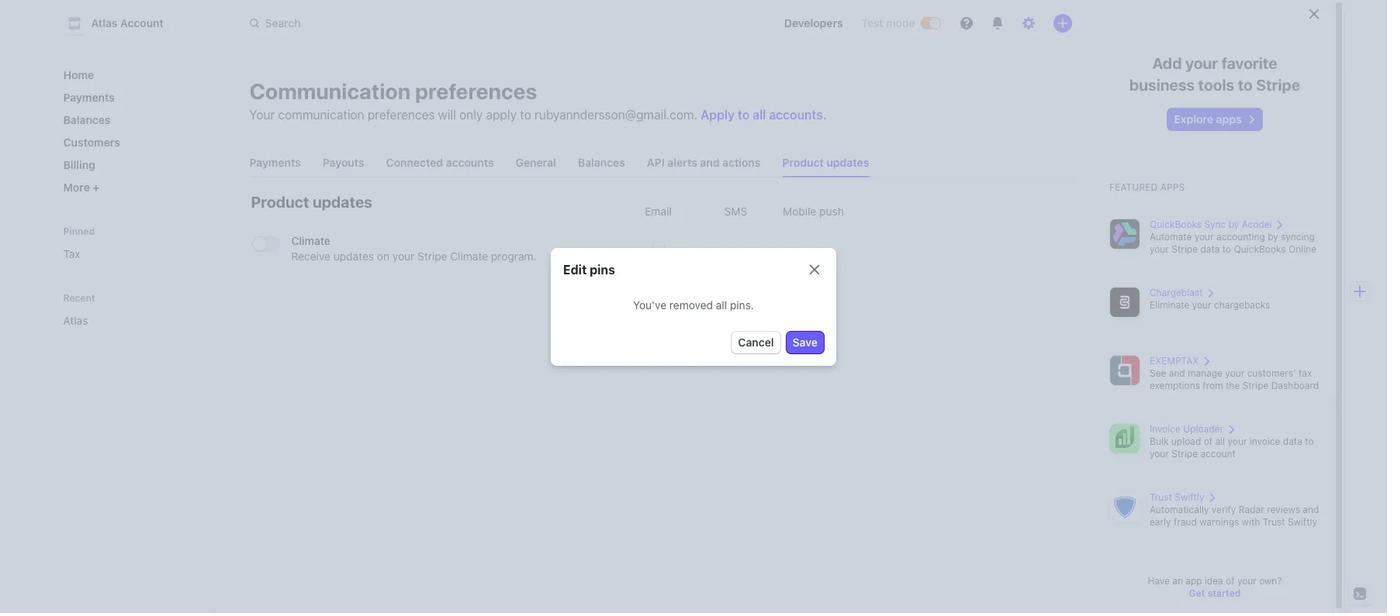 Task type: describe. For each thing, give the bounding box(es) containing it.
cancel button
[[732, 332, 780, 353]]

trust inside automatically verify radar reviews and early fraud warnings with trust swiftly
[[1263, 517, 1286, 528]]

apply
[[486, 108, 517, 122]]

atlas for atlas account
[[91, 16, 118, 29]]

automate
[[1150, 231, 1192, 243]]

your up 'account'
[[1228, 436, 1247, 448]]

stripe inside automate your accounting by syncing your stripe data to quickbooks online
[[1172, 244, 1198, 255]]

verify
[[1212, 504, 1237, 516]]

climate receive updates on your stripe climate program.
[[291, 234, 537, 263]]

actions
[[723, 156, 761, 169]]

atlas link
[[57, 308, 184, 334]]

see
[[1150, 368, 1167, 379]]

with
[[1242, 517, 1261, 528]]

tax link
[[57, 241, 206, 267]]

you've
[[633, 298, 667, 312]]

save
[[793, 336, 818, 349]]

0 horizontal spatial trust
[[1150, 492, 1173, 504]]

early
[[1150, 517, 1172, 528]]

home
[[63, 68, 94, 81]]

bulk
[[1150, 436, 1169, 448]]

removed
[[670, 298, 713, 312]]

0 horizontal spatial and
[[700, 156, 720, 169]]

to inside add your favorite business tools to stripe
[[1238, 76, 1253, 94]]

Search search field
[[240, 9, 678, 38]]

0 horizontal spatial by
[[1229, 219, 1240, 230]]

billing link
[[57, 152, 206, 178]]

pins.
[[730, 298, 754, 312]]

more button
[[57, 175, 206, 200]]

add your favorite business tools to stripe
[[1130, 54, 1301, 94]]

automatically verify radar reviews and early fraud warnings with trust swiftly
[[1150, 504, 1320, 528]]

stripe inside add your favorite business tools to stripe
[[1257, 76, 1301, 94]]

communication preferences your communication preferences will only apply to rubyanndersson@gmail.com. apply to all accounts.
[[249, 78, 827, 122]]

core navigation links element
[[57, 62, 206, 200]]

receive
[[291, 250, 331, 263]]

idea
[[1205, 576, 1224, 587]]

edit
[[563, 263, 587, 277]]

sync
[[1205, 219, 1226, 230]]

developers
[[784, 16, 843, 29]]

0 vertical spatial updates
[[827, 156, 869, 169]]

atlas account button
[[63, 12, 179, 34]]

explore apps
[[1175, 113, 1242, 126]]

invoice
[[1150, 424, 1181, 435]]

mode
[[886, 16, 915, 29]]

have
[[1148, 576, 1170, 587]]

business
[[1130, 76, 1195, 94]]

tax
[[1299, 368, 1312, 379]]

home link
[[57, 62, 206, 88]]

data inside bulk upload of all your invoice data to your stripe account
[[1283, 436, 1303, 448]]

reviews
[[1267, 504, 1301, 516]]

chargeblast
[[1150, 287, 1203, 299]]

0 vertical spatial climate
[[291, 234, 330, 248]]

payouts link
[[317, 149, 371, 177]]

your down bulk
[[1150, 449, 1169, 460]]

push
[[820, 205, 844, 218]]

eliminate your chargebacks
[[1150, 300, 1271, 311]]

connected
[[386, 156, 443, 169]]

dashboard
[[1272, 380, 1319, 392]]

api alerts and actions
[[647, 156, 761, 169]]

sms
[[725, 205, 748, 218]]

api
[[647, 156, 665, 169]]

pins
[[590, 263, 615, 277]]

alerts
[[668, 156, 698, 169]]

0 vertical spatial product
[[783, 156, 824, 169]]

1 vertical spatial product
[[251, 193, 309, 211]]

bulk upload of all your invoice data to your stripe account
[[1150, 436, 1314, 460]]

atlas account
[[91, 16, 164, 29]]

program.
[[491, 250, 537, 263]]

exemptax
[[1150, 355, 1199, 367]]

apps
[[1217, 113, 1242, 126]]

connected accounts
[[386, 156, 494, 169]]

of inside bulk upload of all your invoice data to your stripe account
[[1204, 436, 1213, 448]]

connected accounts link
[[380, 149, 500, 177]]

online
[[1289, 244, 1317, 255]]

1 vertical spatial product updates
[[251, 193, 372, 211]]

tools
[[1199, 76, 1235, 94]]

0 vertical spatial payments link
[[57, 85, 206, 110]]

edit pins
[[563, 263, 615, 277]]

by inside automate your accounting by syncing your stripe data to quickbooks online
[[1268, 231, 1279, 243]]

trust swiftly
[[1150, 492, 1205, 504]]

communication
[[249, 78, 411, 104]]

test
[[862, 16, 884, 29]]

accounting
[[1217, 231, 1266, 243]]

product updates link
[[776, 149, 876, 177]]

favorite
[[1222, 54, 1278, 72]]

1 vertical spatial balances
[[578, 156, 625, 169]]

own?
[[1260, 576, 1282, 587]]

exemptax image
[[1110, 355, 1141, 386]]

automatically
[[1150, 504, 1209, 516]]



Task type: vqa. For each thing, say whether or not it's contained in the screenshot.
the Search 'text box'
no



Task type: locate. For each thing, give the bounding box(es) containing it.
close image
[[809, 263, 821, 276]]

1 vertical spatial swiftly
[[1288, 517, 1318, 528]]

1 horizontal spatial balances
[[578, 156, 625, 169]]

get started link
[[1189, 588, 1241, 600]]

preferences up 'only'
[[415, 78, 537, 104]]

0 vertical spatial all
[[753, 108, 766, 122]]

0 vertical spatial preferences
[[415, 78, 537, 104]]

invoice
[[1250, 436, 1281, 448]]

your up the
[[1226, 368, 1245, 379]]

trust down the reviews
[[1263, 517, 1286, 528]]

rubyanndersson@gmail.com.
[[535, 108, 698, 122]]

0 vertical spatial data
[[1201, 244, 1220, 255]]

eliminate
[[1150, 300, 1190, 311]]

accounts.
[[769, 108, 827, 122]]

1 vertical spatial updates
[[313, 193, 372, 211]]

quickbooks down accounting
[[1234, 244, 1286, 255]]

stripe down customers'
[[1243, 380, 1269, 392]]

developers link
[[778, 11, 849, 36]]

tab list
[[243, 149, 1072, 178]]

stripe inside climate receive updates on your stripe climate program.
[[418, 250, 447, 263]]

get
[[1189, 588, 1206, 600]]

payments inside tab list
[[249, 156, 301, 169]]

2 horizontal spatial all
[[1216, 436, 1225, 448]]

1 horizontal spatial all
[[753, 108, 766, 122]]

email
[[645, 205, 672, 218]]

your
[[1186, 54, 1219, 72], [1195, 231, 1214, 243], [1150, 244, 1169, 255], [393, 250, 415, 263], [1193, 300, 1212, 311], [1226, 368, 1245, 379], [1228, 436, 1247, 448], [1150, 449, 1169, 460], [1238, 576, 1257, 587]]

upload
[[1172, 436, 1202, 448]]

and right the alerts
[[700, 156, 720, 169]]

0 horizontal spatial product updates
[[251, 193, 372, 211]]

1 vertical spatial data
[[1283, 436, 1303, 448]]

acodei
[[1242, 219, 1272, 230]]

general link
[[510, 149, 563, 177]]

0 horizontal spatial balances link
[[57, 107, 206, 133]]

an
[[1173, 576, 1183, 587]]

by down acodei
[[1268, 231, 1279, 243]]

mobile
[[783, 205, 817, 218]]

communication
[[278, 108, 364, 122]]

updates inside climate receive updates on your stripe climate program.
[[334, 250, 374, 263]]

quickbooks sync by acodei
[[1150, 219, 1272, 230]]

featured apps
[[1110, 182, 1185, 193]]

have an app idea of your own? get started
[[1148, 576, 1282, 600]]

your left own? at the right bottom
[[1238, 576, 1257, 587]]

quickbooks up automate
[[1150, 219, 1202, 230]]

swiftly up automatically
[[1175, 492, 1205, 504]]

app
[[1186, 576, 1202, 587]]

product updates
[[783, 156, 869, 169], [251, 193, 372, 211]]

1 vertical spatial quickbooks
[[1234, 244, 1286, 255]]

0 vertical spatial atlas
[[91, 16, 118, 29]]

1 vertical spatial atlas
[[63, 314, 88, 327]]

your inside have an app idea of your own? get started
[[1238, 576, 1257, 587]]

0 horizontal spatial payments
[[63, 91, 115, 104]]

test mode
[[862, 16, 915, 29]]

tab list containing payments
[[243, 149, 1072, 178]]

tax
[[63, 248, 80, 261]]

1 horizontal spatial by
[[1268, 231, 1279, 243]]

quickbooks
[[1150, 219, 1202, 230], [1234, 244, 1286, 255]]

0 horizontal spatial quickbooks
[[1150, 219, 1202, 230]]

chargeblast image
[[1110, 287, 1141, 318]]

product down accounts.
[[783, 156, 824, 169]]

preferences left will
[[368, 108, 435, 122]]

updates up push
[[827, 156, 869, 169]]

atlas left account
[[91, 16, 118, 29]]

0 vertical spatial trust
[[1150, 492, 1173, 504]]

1 horizontal spatial quickbooks
[[1234, 244, 1286, 255]]

all up 'account'
[[1216, 436, 1225, 448]]

quickbooks inside automate your accounting by syncing your stripe data to quickbooks online
[[1234, 244, 1286, 255]]

your right on
[[393, 250, 415, 263]]

of up the started
[[1226, 576, 1235, 587]]

all left accounts.
[[753, 108, 766, 122]]

atlas for atlas
[[63, 314, 88, 327]]

climate left program.
[[450, 250, 488, 263]]

payouts
[[323, 156, 364, 169]]

and up 'exemptions'
[[1169, 368, 1186, 379]]

your down quickbooks sync by acodei
[[1195, 231, 1214, 243]]

0 horizontal spatial all
[[716, 298, 727, 312]]

radar
[[1239, 504, 1265, 516]]

1 vertical spatial of
[[1226, 576, 1235, 587]]

and right the reviews
[[1303, 504, 1320, 516]]

cancel
[[738, 336, 774, 349]]

0 horizontal spatial of
[[1204, 436, 1213, 448]]

product updates up push
[[783, 156, 869, 169]]

your down chargeblast
[[1193, 300, 1212, 311]]

api alerts and actions link
[[641, 149, 767, 177]]

data inside automate your accounting by syncing your stripe data to quickbooks online
[[1201, 244, 1220, 255]]

balances link down home link
[[57, 107, 206, 133]]

and inside automatically verify radar reviews and early fraud warnings with trust swiftly
[[1303, 504, 1320, 516]]

all inside communication preferences your communication preferences will only apply to rubyanndersson@gmail.com. apply to all accounts.
[[753, 108, 766, 122]]

0 horizontal spatial data
[[1201, 244, 1220, 255]]

recent navigation links element
[[48, 292, 218, 334]]

1 vertical spatial payments
[[249, 156, 301, 169]]

0 vertical spatial balances
[[63, 113, 111, 126]]

payments
[[63, 91, 115, 104], [249, 156, 301, 169]]

started
[[1208, 588, 1241, 600]]

1 vertical spatial balances link
[[572, 149, 632, 177]]

0 vertical spatial quickbooks
[[1150, 219, 1202, 230]]

accounts
[[446, 156, 494, 169]]

data down quickbooks sync by acodei
[[1201, 244, 1220, 255]]

atlas inside button
[[91, 16, 118, 29]]

warnings
[[1200, 517, 1240, 528]]

0 vertical spatial payments
[[63, 91, 115, 104]]

trust swiftly image
[[1110, 492, 1141, 523]]

by up accounting
[[1229, 219, 1240, 230]]

0 horizontal spatial climate
[[291, 234, 330, 248]]

2 vertical spatial and
[[1303, 504, 1320, 516]]

payments down home
[[63, 91, 115, 104]]

0 vertical spatial balances link
[[57, 107, 206, 133]]

billing
[[63, 158, 95, 172]]

payments link
[[57, 85, 206, 110], [243, 149, 307, 177]]

1 horizontal spatial atlas
[[91, 16, 118, 29]]

updates left on
[[334, 250, 374, 263]]

data right invoice
[[1283, 436, 1303, 448]]

1 horizontal spatial product
[[783, 156, 824, 169]]

balances link down rubyanndersson@gmail.com. at the top
[[572, 149, 632, 177]]

0 horizontal spatial payments link
[[57, 85, 206, 110]]

recent
[[63, 293, 95, 304]]

featured
[[1110, 182, 1158, 193]]

1 horizontal spatial of
[[1226, 576, 1235, 587]]

0 horizontal spatial product
[[251, 193, 309, 211]]

balances inside core navigation links element
[[63, 113, 111, 126]]

0 vertical spatial product updates
[[783, 156, 869, 169]]

to inside automate your accounting by syncing your stripe data to quickbooks online
[[1223, 244, 1232, 255]]

0 horizontal spatial swiftly
[[1175, 492, 1205, 504]]

all inside edit pins alert dialog
[[716, 298, 727, 312]]

edit pins alert dialog
[[551, 248, 837, 366]]

swiftly down the reviews
[[1288, 517, 1318, 528]]

payments link up the 'customers' link
[[57, 85, 206, 110]]

payments link down the your
[[243, 149, 307, 177]]

0 horizontal spatial atlas
[[63, 314, 88, 327]]

balances down rubyanndersson@gmail.com. at the top
[[578, 156, 625, 169]]

1 horizontal spatial data
[[1283, 436, 1303, 448]]

1 vertical spatial and
[[1169, 368, 1186, 379]]

customers link
[[57, 130, 206, 155]]

quickbooks sync by acodei image
[[1110, 219, 1141, 250]]

more
[[63, 181, 93, 194]]

0 horizontal spatial balances
[[63, 113, 111, 126]]

see and manage your customers' tax exemptions from the stripe dashboard
[[1150, 368, 1319, 392]]

your inside see and manage your customers' tax exemptions from the stripe dashboard
[[1226, 368, 1245, 379]]

customers
[[63, 136, 120, 149]]

invoice uploader
[[1150, 424, 1224, 435]]

swiftly inside automatically verify radar reviews and early fraud warnings with trust swiftly
[[1288, 517, 1318, 528]]

0 vertical spatial and
[[700, 156, 720, 169]]

1 horizontal spatial payments link
[[243, 149, 307, 177]]

stripe down upload
[[1172, 449, 1198, 460]]

uploader
[[1184, 424, 1224, 435]]

0 vertical spatial by
[[1229, 219, 1240, 230]]

climate up receive
[[291, 234, 330, 248]]

apps
[[1161, 182, 1185, 193]]

all left pins.
[[716, 298, 727, 312]]

pinned navigation links element
[[57, 225, 206, 267]]

pinned
[[63, 226, 95, 237]]

product up receive
[[251, 193, 309, 211]]

add
[[1153, 54, 1182, 72]]

1 vertical spatial by
[[1268, 231, 1279, 243]]

search
[[265, 16, 301, 29]]

stripe inside see and manage your customers' tax exemptions from the stripe dashboard
[[1243, 380, 1269, 392]]

manage
[[1188, 368, 1223, 379]]

1 vertical spatial payments link
[[243, 149, 307, 177]]

product
[[783, 156, 824, 169], [251, 193, 309, 211]]

from
[[1203, 380, 1223, 392]]

invoice uploader image
[[1110, 424, 1141, 455]]

atlas inside "link"
[[63, 314, 88, 327]]

0 vertical spatial of
[[1204, 436, 1213, 448]]

to inside bulk upload of all your invoice data to your stripe account
[[1305, 436, 1314, 448]]

of inside have an app idea of your own? get started
[[1226, 576, 1235, 587]]

1 vertical spatial climate
[[450, 250, 488, 263]]

1 vertical spatial all
[[716, 298, 727, 312]]

2 vertical spatial updates
[[334, 250, 374, 263]]

1 horizontal spatial trust
[[1263, 517, 1286, 528]]

account
[[120, 16, 164, 29]]

balances up the 'customers'
[[63, 113, 111, 126]]

1 vertical spatial preferences
[[368, 108, 435, 122]]

product updates down payouts link
[[251, 193, 372, 211]]

payments inside core navigation links element
[[63, 91, 115, 104]]

1 horizontal spatial climate
[[450, 250, 488, 263]]

stripe right on
[[418, 250, 447, 263]]

trust
[[1150, 492, 1173, 504], [1263, 517, 1286, 528]]

1 horizontal spatial payments
[[249, 156, 301, 169]]

you've removed all pins.
[[633, 298, 754, 312]]

your inside climate receive updates on your stripe climate program.
[[393, 250, 415, 263]]

your down automate
[[1150, 244, 1169, 255]]

1 horizontal spatial swiftly
[[1288, 517, 1318, 528]]

and inside see and manage your customers' tax exemptions from the stripe dashboard
[[1169, 368, 1186, 379]]

on
[[377, 250, 390, 263]]

of down uploader
[[1204, 436, 1213, 448]]

atlas down recent
[[63, 314, 88, 327]]

customers'
[[1248, 368, 1296, 379]]

2 horizontal spatial and
[[1303, 504, 1320, 516]]

will
[[438, 108, 456, 122]]

the
[[1226, 380, 1240, 392]]

mobile push
[[783, 205, 844, 218]]

only
[[459, 108, 483, 122]]

updates down payouts link
[[313, 193, 372, 211]]

swiftly
[[1175, 492, 1205, 504], [1288, 517, 1318, 528]]

explore
[[1175, 113, 1214, 126]]

your inside add your favorite business tools to stripe
[[1186, 54, 1219, 72]]

0 vertical spatial swiftly
[[1175, 492, 1205, 504]]

2 vertical spatial all
[[1216, 436, 1225, 448]]

1 horizontal spatial and
[[1169, 368, 1186, 379]]

1 vertical spatial trust
[[1263, 517, 1286, 528]]

stripe down automate
[[1172, 244, 1198, 255]]

1 horizontal spatial balances link
[[572, 149, 632, 177]]

trust up automatically
[[1150, 492, 1173, 504]]

your
[[249, 108, 275, 122]]

by
[[1229, 219, 1240, 230], [1268, 231, 1279, 243]]

updates
[[827, 156, 869, 169], [313, 193, 372, 211], [334, 250, 374, 263]]

fraud
[[1174, 517, 1197, 528]]

apply
[[701, 108, 735, 122]]

payments down the your
[[249, 156, 301, 169]]

all inside bulk upload of all your invoice data to your stripe account
[[1216, 436, 1225, 448]]

apply to all accounts. button
[[701, 108, 827, 122]]

your up tools
[[1186, 54, 1219, 72]]

climate
[[291, 234, 330, 248], [450, 250, 488, 263]]

stripe down favorite
[[1257, 76, 1301, 94]]

account
[[1201, 449, 1236, 460]]

1 horizontal spatial product updates
[[783, 156, 869, 169]]

to
[[1238, 76, 1253, 94], [520, 108, 531, 122], [738, 108, 750, 122], [1223, 244, 1232, 255], [1305, 436, 1314, 448]]

stripe inside bulk upload of all your invoice data to your stripe account
[[1172, 449, 1198, 460]]



